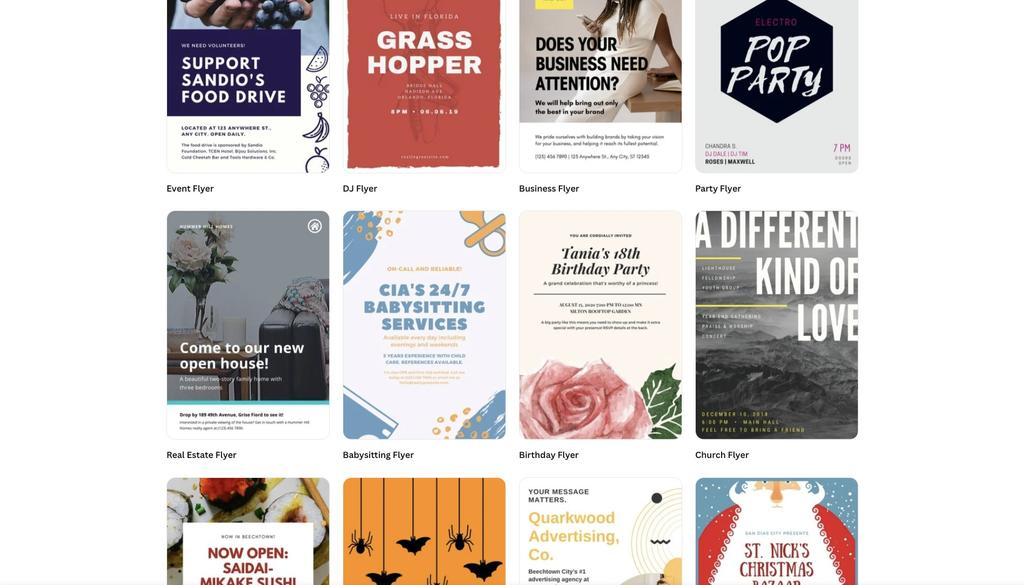 Task type: locate. For each thing, give the bounding box(es) containing it.
flyer right "party"
[[720, 183, 741, 194]]

flyer right "event"
[[193, 183, 214, 194]]

real
[[167, 450, 185, 461]]

flyer right babysitting
[[393, 450, 414, 461]]

flyer inside 'link'
[[720, 183, 741, 194]]

flyer for event flyer
[[193, 183, 214, 194]]

party flyer
[[695, 183, 741, 194]]

babysitting
[[343, 450, 391, 461]]

birthday flyer image
[[520, 211, 682, 440]]

babysitting flyer image
[[343, 211, 506, 440]]

flyer
[[193, 183, 214, 194], [356, 183, 377, 194], [558, 183, 579, 194], [720, 183, 741, 194], [215, 450, 237, 461], [393, 450, 414, 461], [558, 450, 579, 461], [728, 450, 749, 461]]

christmas flyer image
[[696, 478, 858, 586]]

flyer right estate
[[215, 450, 237, 461]]

flyer right church
[[728, 450, 749, 461]]

advertising flyer image
[[520, 478, 682, 586]]

flyer inside "link"
[[558, 183, 579, 194]]

event flyer link
[[167, 0, 330, 198]]

church
[[695, 450, 726, 461]]

flyer right birthday
[[558, 450, 579, 461]]

flyer right business
[[558, 183, 579, 194]]

church flyer image
[[696, 211, 858, 440]]

flyer right dj on the top of page
[[356, 183, 377, 194]]

flyer for church flyer
[[728, 450, 749, 461]]

business flyer image
[[520, 0, 682, 173]]

real estate flyer link
[[167, 211, 330, 465]]

church flyer link
[[695, 211, 859, 465]]

business flyer link
[[519, 0, 682, 198]]

flyer for babysitting flyer
[[393, 450, 414, 461]]

church flyer
[[695, 450, 749, 461]]



Task type: vqa. For each thing, say whether or not it's contained in the screenshot.
Dj
yes



Task type: describe. For each thing, give the bounding box(es) containing it.
event flyer
[[167, 183, 214, 194]]

flyer for birthday flyer
[[558, 450, 579, 461]]

babysitting flyer link
[[343, 211, 506, 465]]

flyer for party flyer
[[720, 183, 741, 194]]

flyer for business flyer
[[558, 183, 579, 194]]

flyer for dj flyer
[[356, 183, 377, 194]]

real estate flyer
[[167, 450, 237, 461]]

estate
[[187, 450, 213, 461]]

real estate flyer image
[[167, 211, 329, 440]]

birthday flyer
[[519, 450, 579, 461]]

dj flyer image
[[343, 0, 506, 173]]

party flyer image
[[696, 0, 858, 173]]

halloween flyer image
[[343, 478, 506, 586]]

dj
[[343, 183, 354, 194]]

business flyer
[[519, 183, 579, 194]]

birthday
[[519, 450, 556, 461]]

party flyer link
[[695, 0, 859, 198]]

babysitting flyer
[[343, 450, 414, 461]]

event
[[167, 183, 191, 194]]

grand opening flyer image
[[167, 478, 329, 586]]

dj flyer
[[343, 183, 377, 194]]

birthday flyer link
[[519, 211, 682, 465]]

event flyer image
[[167, 0, 329, 173]]

party
[[695, 183, 718, 194]]

business
[[519, 183, 556, 194]]

dj flyer link
[[343, 0, 506, 198]]



